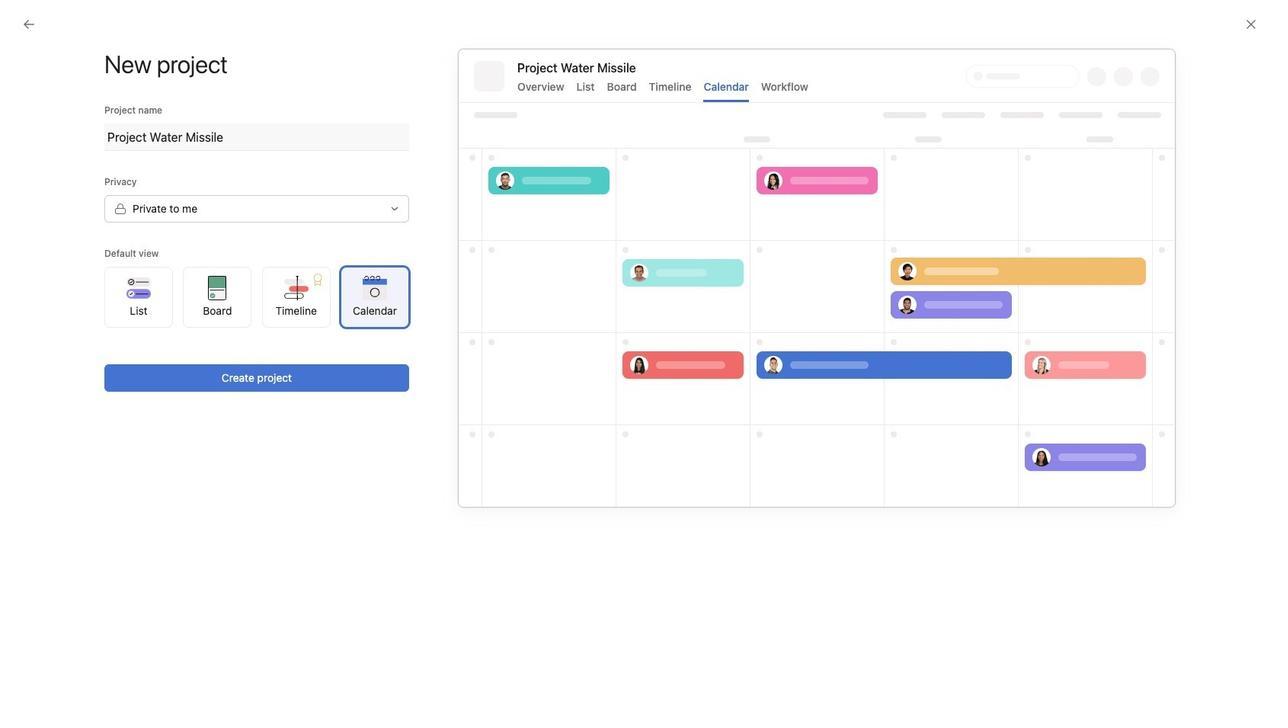 Task type: describe. For each thing, give the bounding box(es) containing it.
rocket image
[[766, 333, 785, 351]]

global element
[[0, 37, 183, 129]]

hide sidebar image
[[20, 12, 32, 24]]

close image
[[1245, 18, 1258, 30]]

starred element
[[0, 242, 183, 322]]

mark complete image for first mark complete checkbox from the bottom
[[285, 352, 303, 370]]

board image
[[973, 388, 992, 406]]

this is a preview of your project image
[[458, 49, 1176, 508]]

go back image
[[23, 18, 35, 30]]

line_and_symbols image
[[766, 388, 785, 406]]

1 board image from the top
[[973, 278, 992, 296]]



Task type: locate. For each thing, give the bounding box(es) containing it.
1 vertical spatial mark complete checkbox
[[285, 352, 303, 370]]

1 mark complete image from the top
[[285, 325, 303, 343]]

0 vertical spatial mark complete image
[[285, 325, 303, 343]]

1 mark complete checkbox from the top
[[285, 325, 303, 343]]

2 mark complete image from the top
[[285, 352, 303, 370]]

mark complete image
[[285, 380, 303, 398]]

None text field
[[104, 123, 409, 151]]

mark complete image
[[285, 325, 303, 343], [285, 352, 303, 370]]

list item
[[751, 264, 958, 310], [269, 320, 720, 348], [269, 348, 720, 375], [269, 375, 720, 402], [269, 402, 720, 430]]

mark complete image for first mark complete checkbox from the top of the page
[[285, 325, 303, 343]]

1 vertical spatial mark complete image
[[285, 352, 303, 370]]

0 vertical spatial board image
[[973, 278, 992, 296]]

Mark complete checkbox
[[285, 380, 303, 398]]

board image
[[973, 278, 992, 296], [973, 333, 992, 351]]

add profile photo image
[[288, 227, 324, 264]]

0 vertical spatial mark complete checkbox
[[285, 325, 303, 343]]

projects element
[[0, 322, 183, 450]]

1 vertical spatial board image
[[973, 333, 992, 351]]

Mark complete checkbox
[[285, 325, 303, 343], [285, 352, 303, 370]]

2 mark complete checkbox from the top
[[285, 352, 303, 370]]

2 board image from the top
[[973, 333, 992, 351]]



Task type: vqa. For each thing, say whether or not it's contained in the screenshot.
3rd board icon from the bottom of the page
yes



